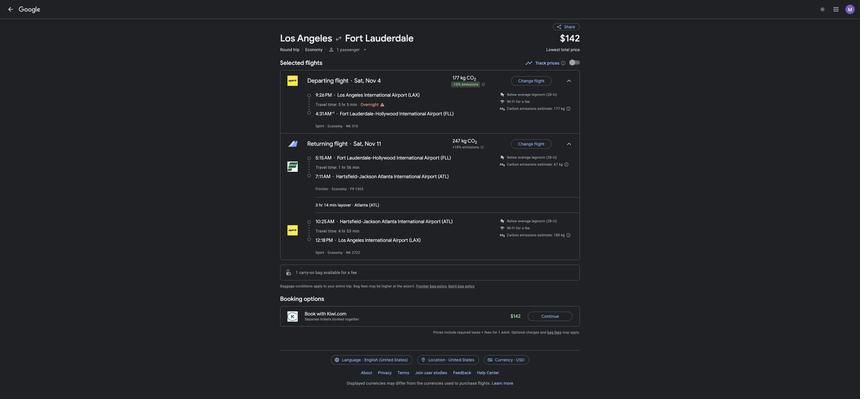 Task type: describe. For each thing, give the bounding box(es) containing it.
travel time: 4 hr 53 min
[[316, 229, 360, 234]]

3 hr 14 min layover
[[316, 203, 351, 208]]

hollywood for 5:15 am
[[373, 156, 396, 161]]

learn more link
[[492, 382, 513, 387]]

international for 10:25 am
[[398, 219, 425, 225]]

bag
[[354, 285, 360, 289]]

9:26 pm
[[316, 93, 332, 98]]

5:15 am
[[316, 156, 332, 161]]

14
[[324, 203, 329, 208]]

(atl) for 7:11 am
[[438, 174, 449, 180]]

min for los
[[350, 103, 357, 107]]

entire
[[336, 285, 345, 289]]

for left adult.
[[493, 331, 497, 335]]

below for (fll)
[[507, 156, 517, 160]]

book with kiwi.com separate tickets booked together
[[305, 312, 359, 322]]

2 horizontal spatial may
[[563, 331, 569, 335]]

Departure time: 10:25 AM. text field
[[316, 219, 335, 225]]

hartsfield- for 10:25 am
[[340, 219, 363, 225]]

track prices
[[536, 61, 560, 66]]

economy up flights
[[305, 47, 323, 52]]

bag right the and
[[547, 331, 554, 335]]

kg inside the 177 kg co 2
[[461, 75, 466, 81]]

emissions for +18% emissions
[[462, 146, 479, 150]]

carbon emissions estimate: 67 kilograms element
[[507, 163, 563, 167]]

apply
[[314, 285, 323, 289]]

selected flights
[[280, 59, 322, 67]]

carbon emissions estimate: 180 kilograms element
[[507, 234, 565, 238]]

privacy
[[378, 371, 392, 376]]

include
[[445, 331, 456, 335]]

flight right the returning
[[334, 141, 348, 148]]

0 vertical spatial fort
[[345, 33, 363, 45]]

(lax) for 9:26 pm
[[408, 93, 420, 98]]

co for 4
[[467, 75, 474, 81]]

economy for f9 1365
[[332, 187, 347, 192]]

2 5 from the left
[[347, 103, 349, 107]]

continue button
[[528, 310, 573, 324]]

1 horizontal spatial fees
[[485, 331, 492, 335]]

nov for 4
[[366, 77, 376, 85]]

share button
[[553, 23, 580, 30]]

conditions
[[296, 285, 313, 289]]

flight right the departing
[[335, 77, 349, 85]]

below average legroom (28 in) for (fll)
[[507, 156, 557, 160]]

+18% emissions
[[453, 146, 479, 150]]

loading results progress bar
[[0, 19, 860, 20]]

angeles for 12:18 pm
[[347, 238, 364, 244]]

sat, for sat, nov 11
[[354, 141, 363, 148]]

fi for carbon emissions estimate: 177 kg
[[512, 100, 515, 104]]

2 for 4
[[474, 77, 476, 82]]

fort lauderdale-hollywood international airport (fll) for 4:31 am
[[340, 111, 454, 117]]

angeles for 9:26 pm
[[346, 93, 363, 98]]

available
[[324, 271, 340, 276]]

purchase
[[460, 382, 477, 387]]

estimate: for 180
[[538, 234, 553, 238]]

displayed
[[347, 382, 365, 387]]

hartsfield- for 7:11 am
[[336, 174, 359, 180]]

carbon emissions estimate: 177 kilograms element
[[507, 107, 565, 111]]

12:18 pm
[[316, 238, 333, 244]]

Arrival time: 4:31 AM on  Sunday, November 5. text field
[[316, 111, 334, 117]]

separate
[[305, 318, 319, 322]]

min for hartsfield-
[[353, 229, 360, 234]]

wi-fi for a fee for carbon emissions estimate: 177 kg
[[507, 100, 530, 104]]

1 legroom from the top
[[532, 93, 545, 97]]

baggage
[[280, 285, 295, 289]]

average for (atl)
[[518, 220, 531, 224]]

go back image
[[7, 6, 14, 13]]

atlanta for 7:11 am
[[378, 174, 393, 180]]

0 horizontal spatial fees
[[361, 285, 368, 289]]

142 us dollars element
[[560, 33, 580, 45]]

0 vertical spatial los
[[280, 33, 295, 45]]

optional
[[512, 331, 525, 335]]

the inside main content
[[397, 285, 402, 289]]

11
[[377, 141, 381, 148]]

separate tickets booked together button
[[305, 318, 359, 322]]

lauderdale- for 4:31 am
[[350, 111, 376, 117]]

travel for 9:26 pm
[[316, 103, 327, 107]]

Arrival time: 12:18 PM. text field
[[316, 238, 333, 244]]

kg inside 247 kg co 2
[[462, 139, 467, 144]]

67
[[554, 163, 558, 167]]

atlanta for 10:25 am
[[382, 219, 397, 225]]

in) for (fll)
[[553, 156, 557, 160]]

los angeles international airport (lax) for 12:18 pm
[[339, 238, 421, 244]]

min right "14"
[[330, 203, 337, 208]]

fort for 5:15 am
[[337, 156, 346, 161]]

required
[[457, 331, 471, 335]]

carbon for carbon emissions estimate: 67 kg
[[507, 163, 519, 167]]

-16% emissions
[[453, 83, 479, 87]]

baggage conditions apply to your entire trip.  bag fees may be higher at the airport. frontier bag policy , spirit bag policy
[[280, 285, 475, 289]]

bag right ,
[[458, 285, 464, 289]]

for up carbon emissions estimate: 180 kg
[[516, 227, 521, 231]]

frontier bag policy link
[[416, 285, 447, 289]]

in) for (atl)
[[553, 220, 557, 224]]

(united
[[379, 358, 393, 363]]

1 vertical spatial (atl)
[[369, 203, 379, 208]]

-
[[453, 83, 454, 87]]

help center
[[477, 371, 499, 376]]

center
[[487, 371, 499, 376]]

2 vertical spatial may
[[387, 382, 395, 387]]

wi-fi for a fee for carbon emissions estimate: 180 kg
[[507, 227, 530, 231]]

learn
[[492, 382, 503, 387]]

min for fort
[[353, 165, 360, 170]]

carbon emissions estimate: 67 kg
[[507, 163, 563, 167]]

hr for 9:26 pm
[[342, 103, 346, 107]]

hartsfield-jackson atlanta international airport (atl) for 10:25 am
[[340, 219, 453, 225]]

2 vertical spatial a
[[348, 271, 350, 276]]

taxes
[[472, 331, 481, 335]]

estimate: for 177
[[538, 107, 553, 111]]

airport.
[[403, 285, 415, 289]]

currency
[[495, 358, 513, 363]]

none text field containing $142
[[547, 33, 580, 57]]

booking
[[280, 296, 302, 303]]

1 policy from the left
[[437, 285, 447, 289]]

Departure time: 5:15 AM. text field
[[316, 156, 332, 161]]

(28 for (atl)
[[546, 220, 552, 224]]

0 vertical spatial frontier
[[316, 187, 328, 192]]

(28 for (fll)
[[546, 156, 552, 160]]

for right "available"
[[341, 271, 347, 276]]

prices include required taxes + fees for 1 adult. optional charges and bag fees may apply.
[[433, 331, 580, 335]]

trip.
[[346, 285, 353, 289]]

(lax) for 12:18 pm
[[409, 238, 421, 244]]

carbon emissions estimate: 177 kg
[[507, 107, 565, 111]]

2 horizontal spatial fees
[[555, 331, 562, 335]]

spirit for nk 2722
[[316, 251, 324, 255]]

terms link
[[395, 369, 412, 378]]

booked
[[332, 318, 344, 322]]

united states
[[449, 358, 475, 363]]

jackson for 10:25 am
[[363, 219, 381, 225]]

change flight for 4
[[518, 78, 545, 84]]

Los Angeles to Fort Lauderdale and back text field
[[280, 33, 539, 45]]

feedback link
[[450, 369, 474, 378]]

your
[[328, 285, 335, 289]]

1 vertical spatial atlanta
[[355, 203, 368, 208]]

1 below from the top
[[507, 93, 517, 97]]

help center link
[[474, 369, 502, 378]]

4:31 am +1
[[316, 111, 334, 117]]

$142 lowest total price
[[547, 33, 580, 52]]

below average legroom (28 in) for (atl)
[[507, 220, 557, 224]]

Arrival time: 7:11 AM. text field
[[316, 174, 331, 180]]

jackson for 7:11 am
[[359, 174, 377, 180]]

 image left "sat, nov 4"
[[351, 78, 352, 85]]

higher
[[382, 285, 392, 289]]

international for 7:11 am
[[394, 174, 421, 180]]

 image left f9 1365
[[348, 187, 349, 192]]

be
[[377, 285, 381, 289]]

location
[[428, 358, 445, 363]]

track
[[536, 61, 546, 66]]

1 left carry-
[[296, 271, 298, 276]]

1 below average legroom (28 in) from the top
[[507, 93, 557, 97]]

2 vertical spatial spirit
[[448, 285, 457, 289]]

studies
[[434, 371, 447, 376]]

change flight button for sat, nov 11
[[511, 137, 552, 151]]

fort for 4:31 am
[[340, 111, 349, 117]]

from
[[407, 382, 416, 387]]

flights.
[[478, 382, 491, 387]]

 image for 3 hr 14 min layover
[[352, 203, 353, 208]]

1 inside list
[[338, 165, 341, 170]]

english
[[364, 358, 378, 363]]

$142 for $142 lowest total price
[[560, 33, 580, 45]]

economy for nk 310
[[328, 124, 343, 129]]

1 passenger
[[337, 47, 360, 52]]

legroom for hartsfield-jackson atlanta international airport (atl)
[[532, 220, 545, 224]]

airport for 4:31 am
[[427, 111, 442, 117]]

7:11 am
[[316, 174, 331, 180]]

spirit bag policy link
[[448, 285, 475, 289]]

sat, for sat, nov 4
[[354, 77, 364, 85]]

1 horizontal spatial to
[[455, 382, 459, 387]]

departing flight
[[307, 77, 349, 85]]

co for 11
[[468, 139, 475, 144]]

and
[[540, 331, 547, 335]]

with
[[317, 312, 326, 318]]

total
[[561, 47, 570, 52]]

fi for carbon emissions estimate: 180 kg
[[512, 227, 515, 231]]

nov for 11
[[365, 141, 375, 148]]

2 policy from the left
[[465, 285, 475, 289]]

carbon for carbon emissions estimate: 177 kg
[[507, 107, 519, 111]]

carbon for carbon emissions estimate: 180 kg
[[507, 234, 519, 238]]

los angeles
[[280, 33, 332, 45]]

user
[[424, 371, 433, 376]]

spirit for nk 310
[[316, 124, 324, 129]]

prices
[[433, 331, 444, 335]]

wi- for carbon emissions estimate: 180 kg
[[507, 227, 512, 231]]

247 kg co 2
[[453, 139, 477, 145]]

apply.
[[570, 331, 580, 335]]



Task type: locate. For each thing, give the bounding box(es) containing it.
2 change from the top
[[518, 142, 533, 147]]

0 vertical spatial carbon
[[507, 107, 519, 111]]

hr for 5:15 am
[[342, 165, 346, 170]]

below up carbon emissions estimate: 67 kg
[[507, 156, 517, 160]]

sat, up overnight
[[354, 77, 364, 85]]

2 carbon from the top
[[507, 163, 519, 167]]

3 legroom from the top
[[532, 220, 545, 224]]

0 vertical spatial nov
[[366, 77, 376, 85]]

1 vertical spatial hartsfield-
[[340, 219, 363, 225]]

below up carbon emissions estimate: 177 kilograms element
[[507, 93, 517, 97]]

los down the travel time: 4 hr 53 min
[[339, 238, 346, 244]]

 image left overnight
[[358, 103, 359, 107]]

policy
[[437, 285, 447, 289], [465, 285, 475, 289]]

1 vertical spatial lauderdale-
[[347, 156, 373, 161]]

average up carbon emissions estimate: 177 kilograms element
[[518, 93, 531, 97]]

travel up "4:31 am"
[[316, 103, 327, 107]]

0 vertical spatial legroom
[[532, 93, 545, 97]]

0 vertical spatial hollywood
[[376, 111, 398, 117]]

1 currencies from the left
[[366, 382, 386, 387]]

3 time: from the top
[[328, 229, 337, 234]]

2 vertical spatial atlanta
[[382, 219, 397, 225]]

los angeles international airport (lax) up overnight
[[338, 93, 420, 98]]

legroom up carbon emissions estimate: 177 kilograms element
[[532, 93, 545, 97]]

economy down +1
[[328, 124, 343, 129]]

prices
[[547, 61, 560, 66]]

0 horizontal spatial 4
[[338, 229, 341, 234]]

airport for 7:11 am
[[422, 174, 437, 180]]

1 horizontal spatial 177
[[554, 107, 560, 111]]

1 vertical spatial may
[[563, 331, 569, 335]]

change for 11
[[518, 142, 533, 147]]

hartsfield- up 53
[[340, 219, 363, 225]]

10:25 am
[[316, 219, 335, 225]]

3 below from the top
[[507, 220, 517, 224]]

3 carbon from the top
[[507, 234, 519, 238]]

1 5 from the left
[[338, 103, 341, 107]]

(28 up carbon emissions estimate: 180 kg
[[546, 220, 552, 224]]

wi- up carbon emissions estimate: 177 kilograms element
[[507, 100, 512, 104]]

kiwi.com
[[327, 312, 347, 318]]

0 vertical spatial estimate:
[[538, 107, 553, 111]]

1 vertical spatial $142
[[511, 314, 521, 320]]

min right 53
[[353, 229, 360, 234]]

3
[[316, 203, 318, 208]]

1 estimate: from the top
[[538, 107, 553, 111]]

the right at
[[397, 285, 402, 289]]

(28 up carbon emissions estimate: 67 kg
[[546, 156, 552, 160]]

0 vertical spatial lauderdale-
[[350, 111, 376, 117]]

4 for nov
[[377, 77, 381, 85]]

0 vertical spatial  image
[[302, 47, 303, 52]]

sat, down nk 310
[[354, 141, 363, 148]]

lauderdale
[[365, 33, 414, 45]]

co up +18% emissions
[[468, 139, 475, 144]]

1 wi-fi for a fee from the top
[[507, 100, 530, 104]]

book
[[305, 312, 316, 318]]

1 (28 from the top
[[546, 93, 552, 97]]

economy
[[305, 47, 323, 52], [328, 124, 343, 129], [332, 187, 347, 192], [328, 251, 343, 255]]

1
[[337, 47, 339, 52], [338, 165, 341, 170], [296, 271, 298, 276], [498, 331, 500, 335]]

fee for carbon emissions estimate: 180 kg
[[525, 227, 530, 231]]

0 vertical spatial to
[[324, 285, 327, 289]]

1 vertical spatial (lax)
[[409, 238, 421, 244]]

0 vertical spatial hartsfield-
[[336, 174, 359, 180]]

nov
[[366, 77, 376, 85], [365, 141, 375, 148]]

0 vertical spatial travel
[[316, 103, 327, 107]]

los angeles international airport (lax) up nk 2722
[[339, 238, 421, 244]]

fort lauderdale-hollywood international airport (fll) down 11
[[337, 156, 451, 161]]

1 vertical spatial co
[[468, 139, 475, 144]]

0 horizontal spatial to
[[324, 285, 327, 289]]

1 vertical spatial change flight button
[[511, 137, 552, 151]]

0 vertical spatial fee
[[525, 100, 530, 104]]

options
[[304, 296, 324, 303]]

177
[[453, 75, 459, 81], [554, 107, 560, 111]]

3 below average legroom (28 in) from the top
[[507, 220, 557, 224]]

3 in) from the top
[[553, 220, 557, 224]]

estimate: for 67
[[538, 163, 553, 167]]

change flight for 11
[[518, 142, 545, 147]]

airport for 10:25 am
[[426, 219, 441, 225]]

nov up overnight
[[366, 77, 376, 85]]

hartsfield-jackson atlanta international airport (atl) for 7:11 am
[[336, 174, 449, 180]]

2 change flight button from the top
[[511, 137, 552, 151]]

0 horizontal spatial 177
[[453, 75, 459, 81]]

3 estimate: from the top
[[538, 234, 553, 238]]

3 average from the top
[[518, 220, 531, 224]]

kg for carbon emissions estimate: 180 kg
[[561, 234, 565, 238]]

 image for round trip
[[302, 47, 303, 52]]

time: for 9:26 pm
[[328, 103, 337, 107]]

average
[[518, 93, 531, 97], [518, 156, 531, 160], [518, 220, 531, 224]]

los up round
[[280, 33, 295, 45]]

1 carbon from the top
[[507, 107, 519, 111]]

2 horizontal spatial  image
[[358, 103, 359, 107]]

1 left adult.
[[498, 331, 500, 335]]

fees right the and
[[555, 331, 562, 335]]

0 vertical spatial 2
[[474, 77, 476, 82]]

hr for 10:25 am
[[342, 229, 346, 234]]

1 left passenger
[[337, 47, 339, 52]]

for up carbon emissions estimate: 177 kilograms element
[[516, 100, 521, 104]]

selected
[[280, 59, 304, 67]]

los angeles international airport (lax) for 9:26 pm
[[338, 93, 420, 98]]

1 horizontal spatial $142
[[560, 33, 580, 45]]

atlanta (atl)
[[355, 203, 379, 208]]

1 change flight button from the top
[[511, 74, 552, 88]]

los
[[280, 33, 295, 45], [338, 93, 345, 98], [339, 238, 346, 244]]

0 horizontal spatial $142
[[511, 314, 521, 320]]

flight up carbon emissions estimate: 67 kg
[[534, 142, 545, 147]]

frontier down 7:11 am
[[316, 187, 328, 192]]

fee for carbon emissions estimate: 177 kg
[[525, 100, 530, 104]]

nk 2722
[[346, 251, 360, 255]]

time: down 10:25 am text box
[[328, 229, 337, 234]]

0 vertical spatial jackson
[[359, 174, 377, 180]]

in) up 67
[[553, 156, 557, 160]]

change flight up carbon emissions estimate: 67 kg
[[518, 142, 545, 147]]

0 vertical spatial wi-fi for a fee
[[507, 100, 530, 104]]

spirit right ,
[[448, 285, 457, 289]]

0 horizontal spatial frontier
[[316, 187, 328, 192]]

sat, nov 4
[[354, 77, 381, 85]]

travel up 7:11 am text field
[[316, 165, 327, 170]]

2 vertical spatial (28
[[546, 220, 552, 224]]

2 vertical spatial  image
[[352, 203, 353, 208]]

1 vertical spatial hartsfield-jackson atlanta international airport (atl)
[[340, 219, 453, 225]]

sat,
[[354, 77, 364, 85], [354, 141, 363, 148]]

fort up travel time: 1 hr 56 min
[[337, 156, 346, 161]]

flight
[[335, 77, 349, 85], [534, 78, 545, 84], [334, 141, 348, 148], [534, 142, 545, 147]]

0 vertical spatial time:
[[328, 103, 337, 107]]

flights
[[305, 59, 322, 67]]

lauderdale- up 56
[[347, 156, 373, 161]]

0 vertical spatial change flight
[[518, 78, 545, 84]]

kg for carbon emissions estimate: 177 kg
[[561, 107, 565, 111]]

fee up carbon emissions estimate: 180 kg
[[525, 227, 530, 231]]

2 time: from the top
[[328, 165, 337, 170]]

0 vertical spatial co
[[467, 75, 474, 81]]

 image down los angeles
[[325, 47, 326, 52]]

2 below from the top
[[507, 156, 517, 160]]

1 vertical spatial spirit
[[316, 251, 324, 255]]

may left apply.
[[563, 331, 569, 335]]

fort
[[345, 33, 363, 45], [340, 111, 349, 117], [337, 156, 346, 161]]

spirit down 12:18 pm text field
[[316, 251, 324, 255]]

overnight
[[361, 103, 379, 107]]

hartsfield-
[[336, 174, 359, 180], [340, 219, 363, 225]]

1 wi- from the top
[[507, 100, 512, 104]]

1 vertical spatial 4
[[338, 229, 341, 234]]

states)
[[394, 358, 408, 363]]

0 vertical spatial $142
[[560, 33, 580, 45]]

2 vertical spatial fee
[[351, 271, 357, 276]]

 image
[[325, 47, 326, 52], [351, 78, 352, 85], [350, 141, 351, 148], [348, 187, 349, 192]]

below
[[507, 93, 517, 97], [507, 156, 517, 160], [507, 220, 517, 224]]

in) up carbon emissions estimate: 177 kilograms element
[[553, 93, 557, 97]]

 image right trip
[[302, 47, 303, 52]]

1 left 56
[[338, 165, 341, 170]]

fi up carbon emissions estimate: 180 kg
[[512, 227, 515, 231]]

1 vertical spatial change flight
[[518, 142, 545, 147]]

below average legroom (28 in) up carbon emissions estimate: 180 kg
[[507, 220, 557, 224]]

terms
[[398, 371, 409, 376]]

1 vertical spatial nov
[[365, 141, 375, 148]]

policy right ,
[[465, 285, 475, 289]]

change flight down track
[[518, 78, 545, 84]]

1 vertical spatial fee
[[525, 227, 530, 231]]

1 vertical spatial the
[[417, 382, 423, 387]]

1 horizontal spatial 5
[[347, 103, 349, 107]]

 image right layover
[[352, 203, 353, 208]]

may left be
[[369, 285, 376, 289]]

jackson up f9 1365
[[359, 174, 377, 180]]

fees right "+"
[[485, 331, 492, 335]]

kg for carbon emissions estimate: 67 kg
[[559, 163, 563, 167]]

tickets
[[320, 318, 331, 322]]

main content containing los angeles
[[280, 19, 580, 336]]

flight down track
[[534, 78, 545, 84]]

2 vertical spatial los
[[339, 238, 346, 244]]

247
[[453, 139, 460, 144]]

1 vertical spatial below average legroom (28 in)
[[507, 156, 557, 160]]

0 vertical spatial change
[[518, 78, 533, 84]]

1 vertical spatial (28
[[546, 156, 552, 160]]

the
[[397, 285, 402, 289], [417, 382, 423, 387]]

airport for 5:15 am
[[424, 156, 440, 161]]

about
[[361, 371, 372, 376]]

travel for 5:15 am
[[316, 165, 327, 170]]

4 left 53
[[338, 229, 341, 234]]

1 carry-on bag available for a fee
[[296, 271, 357, 276]]

0 vertical spatial sat,
[[354, 77, 364, 85]]

4 for time:
[[338, 229, 341, 234]]

currencies
[[366, 382, 386, 387], [424, 382, 444, 387]]

price
[[571, 47, 580, 52]]

nov left 11
[[365, 141, 375, 148]]

a up trip.
[[348, 271, 350, 276]]

wi-fi for a fee
[[507, 100, 530, 104], [507, 227, 530, 231]]

4
[[377, 77, 381, 85], [338, 229, 341, 234]]

None text field
[[547, 33, 580, 57]]

0 horizontal spatial  image
[[302, 47, 303, 52]]

time: down '5:15 am' at the left of the page
[[328, 165, 337, 170]]

0 vertical spatial the
[[397, 285, 402, 289]]

lauderdale-
[[350, 111, 376, 117], [347, 156, 373, 161]]

below for (atl)
[[507, 220, 517, 224]]

a for carbon emissions estimate: 177 kg
[[522, 100, 524, 104]]

displayed currencies may differ from the currencies used to purchase flights. learn more
[[347, 382, 513, 387]]

1 vertical spatial jackson
[[363, 219, 381, 225]]

change appearance image
[[816, 2, 830, 16]]

co inside the 177 kg co 2
[[467, 75, 474, 81]]

0 horizontal spatial the
[[397, 285, 402, 289]]

1 vertical spatial in)
[[553, 156, 557, 160]]

below up carbon emissions estimate: 180 kg
[[507, 220, 517, 224]]

to
[[324, 285, 327, 289], [455, 382, 459, 387]]

policy left spirit bag policy link
[[437, 285, 447, 289]]

frontier right airport.
[[416, 285, 429, 289]]

hartsfield- down 56
[[336, 174, 359, 180]]

below average legroom (28 in) up carbon emissions estimate: 177 kilograms element
[[507, 93, 557, 97]]

estimate:
[[538, 107, 553, 111], [538, 163, 553, 167], [538, 234, 553, 238]]

to inside main content
[[324, 285, 327, 289]]

legroom
[[532, 93, 545, 97], [532, 156, 545, 160], [532, 220, 545, 224]]

1 horizontal spatial frontier
[[416, 285, 429, 289]]

time: for 10:25 am
[[328, 229, 337, 234]]

change flight button for sat, nov 4
[[511, 74, 552, 88]]

2 legroom from the top
[[532, 156, 545, 160]]

change flight button
[[511, 74, 552, 88], [511, 137, 552, 151]]

travel up 12:18 pm
[[316, 229, 327, 234]]

$142 for $142
[[511, 314, 521, 320]]

1 change flight from the top
[[518, 78, 545, 84]]

hollywood for 4:31 am
[[376, 111, 398, 117]]

economy down 12:18 pm text field
[[328, 251, 343, 255]]

carbon
[[507, 107, 519, 111], [507, 163, 519, 167], [507, 234, 519, 238]]

0 vertical spatial angeles
[[297, 33, 332, 45]]

list containing departing flight
[[281, 71, 580, 260]]

average up carbon emissions estimate: 180 kg
[[518, 220, 531, 224]]

change for 4
[[518, 78, 533, 84]]

nk 310
[[346, 124, 358, 129]]

0 vertical spatial fort lauderdale-hollywood international airport (fll)
[[340, 111, 454, 117]]

2 wi- from the top
[[507, 227, 512, 231]]

1 passenger button
[[326, 43, 370, 57]]

1 vertical spatial (fll)
[[441, 156, 451, 161]]

differ
[[396, 382, 406, 387]]

2 below average legroom (28 in) from the top
[[507, 156, 557, 160]]

2 vertical spatial (atl)
[[442, 219, 453, 225]]

2 up +18% emissions
[[475, 140, 477, 145]]

list
[[281, 71, 580, 260]]

1 vertical spatial fi
[[512, 227, 515, 231]]

hollywood down 11
[[373, 156, 396, 161]]

0 vertical spatial below average legroom (28 in)
[[507, 93, 557, 97]]

2 vertical spatial estimate:
[[538, 234, 553, 238]]

united
[[449, 358, 461, 363]]

0 vertical spatial (lax)
[[408, 93, 420, 98]]

fort right +1
[[340, 111, 349, 117]]

1 time: from the top
[[328, 103, 337, 107]]

,
[[447, 285, 447, 289]]

2 inside the 177 kg co 2
[[474, 77, 476, 82]]

economy up layover
[[332, 187, 347, 192]]

f9 1365
[[350, 187, 364, 192]]

0 vertical spatial wi-
[[507, 100, 512, 104]]

1 vertical spatial to
[[455, 382, 459, 387]]

1 vertical spatial time:
[[328, 165, 337, 170]]

$142 down share
[[560, 33, 580, 45]]

177 inside the 177 kg co 2
[[453, 75, 459, 81]]

2 vertical spatial below
[[507, 220, 517, 224]]

angeles down 53
[[347, 238, 364, 244]]

2 up the -16% emissions
[[474, 77, 476, 82]]

los for 12:18 pm
[[339, 238, 346, 244]]

4 up overnight
[[377, 77, 381, 85]]

co up the -16% emissions
[[467, 75, 474, 81]]

Departure time: 9:26 PM. text field
[[316, 93, 332, 98]]

share
[[564, 24, 575, 30]]

travel time: 5 hr 5 min
[[316, 103, 357, 107]]

1 vertical spatial below
[[507, 156, 517, 160]]

adult.
[[501, 331, 511, 335]]

1 vertical spatial fort
[[340, 111, 349, 117]]

1 vertical spatial change
[[518, 142, 533, 147]]

change flight button up carbon emissions estimate: 67 kg
[[511, 137, 552, 151]]

the right from
[[417, 382, 423, 387]]

3 travel from the top
[[316, 229, 327, 234]]

main content
[[280, 19, 580, 336]]

2 currencies from the left
[[424, 382, 444, 387]]

2 for 11
[[475, 140, 477, 145]]

fi
[[512, 100, 515, 104], [512, 227, 515, 231]]

los for 9:26 pm
[[338, 93, 345, 98]]

a for carbon emissions estimate: 180 kg
[[522, 227, 524, 231]]

0 horizontal spatial may
[[369, 285, 376, 289]]

a up carbon emissions estimate: 177 kilograms element
[[522, 100, 524, 104]]

more
[[504, 382, 513, 387]]

wi-fi for a fee up carbon emissions estimate: 177 kilograms element
[[507, 100, 530, 104]]

on
[[310, 271, 314, 276]]

2 average from the top
[[518, 156, 531, 160]]

1 vertical spatial estimate:
[[538, 163, 553, 167]]

emissions for carbon emissions estimate: 67 kg
[[520, 163, 537, 167]]

airport
[[392, 93, 407, 98], [427, 111, 442, 117], [424, 156, 440, 161], [422, 174, 437, 180], [426, 219, 441, 225], [393, 238, 408, 244]]

1 average from the top
[[518, 93, 531, 97]]

usd
[[516, 358, 525, 363]]

economy for nk 2722
[[328, 251, 343, 255]]

1 fi from the top
[[512, 100, 515, 104]]

(fll) for 4:31 am
[[443, 111, 454, 117]]

travel for 10:25 am
[[316, 229, 327, 234]]

wi- up carbon emissions estimate: 180 kg
[[507, 227, 512, 231]]

spirit down "4:31 am"
[[316, 124, 324, 129]]

1 inside 1 passenger popup button
[[337, 47, 339, 52]]

0 vertical spatial may
[[369, 285, 376, 289]]

co
[[467, 75, 474, 81], [468, 139, 475, 144]]

to right used
[[455, 382, 459, 387]]

2 fi from the top
[[512, 227, 515, 231]]

continue
[[541, 315, 559, 320]]

departing
[[307, 77, 334, 85]]

3 (28 from the top
[[546, 220, 552, 224]]

emissions for carbon emissions estimate: 180 kg
[[520, 234, 537, 238]]

hollywood down overnight
[[376, 111, 398, 117]]

 image
[[302, 47, 303, 52], [358, 103, 359, 107], [352, 203, 353, 208]]

language
[[342, 358, 361, 363]]

average up carbon emissions estimate: 67 kg
[[518, 156, 531, 160]]

join
[[415, 371, 423, 376]]

change flight button down track
[[511, 74, 552, 88]]

2 estimate: from the top
[[538, 163, 553, 167]]

time: for 5:15 am
[[328, 165, 337, 170]]

english (united states)
[[364, 358, 408, 363]]

international for 5:15 am
[[397, 156, 423, 161]]

1 change from the top
[[518, 78, 533, 84]]

0 vertical spatial 177
[[453, 75, 459, 81]]

(atl) for 10:25 am
[[442, 219, 453, 225]]

2 wi-fi for a fee from the top
[[507, 227, 530, 231]]

0 vertical spatial (atl)
[[438, 174, 449, 180]]

wi- for carbon emissions estimate: 177 kg
[[507, 100, 512, 104]]

currencies down "join user studies" link
[[424, 382, 444, 387]]

1 vertical spatial frontier
[[416, 285, 429, 289]]

2 travel from the top
[[316, 165, 327, 170]]

min left overnight
[[350, 103, 357, 107]]

states
[[462, 358, 475, 363]]

1 horizontal spatial 4
[[377, 77, 381, 85]]

international for 4:31 am
[[399, 111, 426, 117]]

1 vertical spatial a
[[522, 227, 524, 231]]

1 vertical spatial wi-fi for a fee
[[507, 227, 530, 231]]

1 travel from the top
[[316, 103, 327, 107]]

lauderdale- for 5:15 am
[[347, 156, 373, 161]]

bag left ,
[[430, 285, 436, 289]]

learn more about tracked prices image
[[561, 61, 566, 66]]

co inside 247 kg co 2
[[468, 139, 475, 144]]

layover
[[338, 203, 351, 208]]

bag right on
[[316, 271, 323, 276]]

below average legroom (28 in) up carbon emissions estimate: 67 kg
[[507, 156, 557, 160]]

1 vertical spatial sat,
[[354, 141, 363, 148]]

lauderdale- down overnight
[[350, 111, 376, 117]]

trip
[[293, 47, 300, 52]]

2 change flight from the top
[[518, 142, 545, 147]]

passenger
[[340, 47, 360, 52]]

returning
[[307, 141, 333, 148]]

used
[[445, 382, 454, 387]]

1 vertical spatial 177
[[554, 107, 560, 111]]

emissions for carbon emissions estimate: 177 kg
[[520, 107, 537, 111]]

(fll) for 5:15 am
[[441, 156, 451, 161]]

feedback
[[453, 371, 471, 376]]

1 vertical spatial hollywood
[[373, 156, 396, 161]]

in) up "180"
[[553, 220, 557, 224]]

2 (28 from the top
[[546, 156, 552, 160]]

1 in) from the top
[[553, 93, 557, 97]]

 image for travel time: 5 hr 5 min
[[358, 103, 359, 107]]

 image left sat, nov 11
[[350, 141, 351, 148]]

1 vertical spatial los angeles international airport (lax)
[[339, 238, 421, 244]]

1 vertical spatial legroom
[[532, 156, 545, 160]]

1 horizontal spatial the
[[417, 382, 423, 387]]

0 vertical spatial 4
[[377, 77, 381, 85]]

list inside main content
[[281, 71, 580, 260]]

legroom for fort lauderdale-hollywood international airport (fll)
[[532, 156, 545, 160]]

los up travel time: 5 hr 5 min
[[338, 93, 345, 98]]

booking options
[[280, 296, 324, 303]]

hartsfield-jackson atlanta international airport (atl)
[[336, 174, 449, 180], [340, 219, 453, 225]]

2 inside 247 kg co 2
[[475, 140, 477, 145]]

may
[[369, 285, 376, 289], [563, 331, 569, 335], [387, 382, 395, 387]]

53
[[347, 229, 351, 234]]

142 US dollars text field
[[511, 314, 521, 320]]

$142 inside $142 lowest total price
[[560, 33, 580, 45]]

2 in) from the top
[[553, 156, 557, 160]]

carbon emissions estimate: 180 kg
[[507, 234, 565, 238]]

about link
[[358, 369, 375, 378]]

$142 up optional
[[511, 314, 521, 320]]

0 vertical spatial in)
[[553, 93, 557, 97]]

0 vertical spatial los angeles international airport (lax)
[[338, 93, 420, 98]]



Task type: vqa. For each thing, say whether or not it's contained in the screenshot.
Driving image
no



